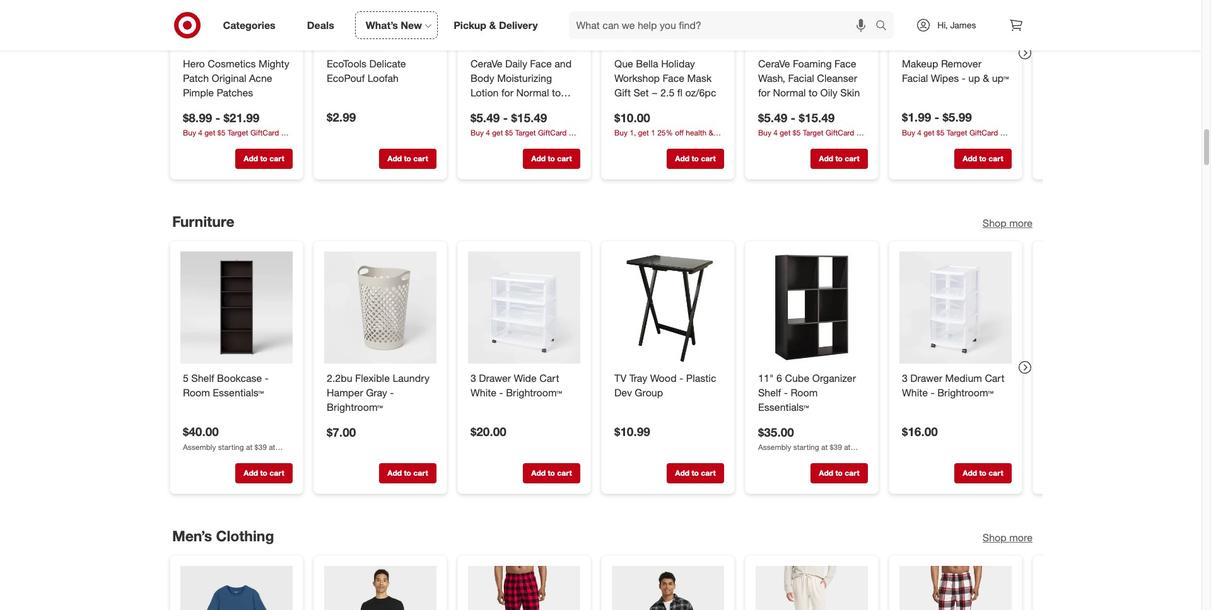 Task type: locate. For each thing, give the bounding box(es) containing it.
get down the lotion
[[492, 128, 503, 138]]

2 horizontal spatial brightroom™
[[938, 387, 994, 399]]

2 facial from the left
[[902, 72, 928, 84]]

add to cart button for ecotools delicate ecopouf loofah
[[379, 149, 436, 169]]

1 horizontal spatial $15.49
[[799, 110, 835, 124]]

daily
[[505, 57, 527, 70]]

- left the $5.99
[[935, 110, 940, 124]]

0 horizontal spatial for
[[501, 86, 513, 99]]

0 horizontal spatial at
[[246, 443, 252, 452]]

cart right medium
[[985, 372, 1005, 385]]

beauty for cerave foaming face wash, facial cleanser for normal to oily skin
[[758, 139, 782, 148]]

skin
[[840, 86, 860, 99], [489, 100, 509, 113]]

room down "cube"
[[791, 387, 818, 399]]

buy left 1,
[[614, 128, 628, 138]]

shop more button for furniture
[[983, 216, 1033, 231]]

buy 4 get $5 target giftcard on beauty & personal care button down $21.99
[[183, 127, 293, 148]]

to for que bella holiday workshop face mask gift set – 2.5 fl oz/6pc
[[692, 154, 699, 163]]

- right $8.99 on the left of the page
[[215, 110, 220, 124]]

remover
[[941, 57, 982, 70]]

plastic
[[686, 372, 716, 385]]

body
[[470, 72, 494, 84]]

0 horizontal spatial white
[[470, 387, 496, 399]]

2 horizontal spatial care
[[822, 139, 837, 148]]

$5 down cerave daily face and body moisturizing lotion for normal to dry skin - fragrance free
[[505, 128, 513, 138]]

ecotools delicate ecopouf loofah
[[327, 57, 406, 84]]

1 horizontal spatial brightroom™
[[506, 387, 562, 399]]

get down wash,
[[780, 128, 791, 138]]

- right gray
[[390, 387, 394, 399]]

2 4 from the left
[[486, 128, 490, 138]]

2 $5 from the left
[[505, 128, 513, 138]]

2 horizontal spatial buy 4 get $5 target giftcard on beauty & personal care button
[[758, 127, 868, 148]]

que bella holiday workshop face mask gift set – 2.5 fl oz/6pc
[[614, 57, 716, 99]]

holiday
[[661, 57, 695, 70]]

4 down free on the left of the page
[[486, 128, 490, 138]]

2 $5.49 from the left
[[758, 110, 787, 124]]

4
[[198, 128, 202, 138], [486, 128, 490, 138], [774, 128, 778, 138]]

add to cart for 11" 6 cube organizer shelf - room essentials™
[[819, 469, 860, 478]]

4 for hero cosmetics mighty patch original acne pimple patches
[[198, 128, 202, 138]]

0 horizontal spatial cart
[[539, 372, 559, 385]]

1 horizontal spatial on
[[569, 128, 577, 138]]

add to cart for 2.2bu flexible laundry hamper gray - brightroom™
[[387, 469, 428, 478]]

room down 5
[[183, 387, 210, 399]]

giftcard for cerave daily face and body moisturizing lotion for normal to dry skin - fragrance free
[[538, 128, 567, 138]]

1 horizontal spatial facial
[[902, 72, 928, 84]]

shop more button
[[983, 216, 1033, 231], [983, 531, 1033, 546]]

shop
[[983, 217, 1007, 230], [983, 532, 1007, 545]]

giftcard down fragrance
[[538, 128, 567, 138]]

drawer
[[479, 372, 511, 385], [911, 372, 943, 385]]

1 vertical spatial shop more button
[[983, 531, 1033, 546]]

cart right wide
[[539, 372, 559, 385]]

buy for cerave foaming face wash, facial cleanser for normal to oily skin
[[758, 128, 771, 138]]

lotion
[[470, 86, 499, 99]]

white
[[470, 387, 496, 399], [902, 387, 928, 399]]

for down wash,
[[758, 86, 770, 99]]

personal inside $8.99 - $21.99 buy 4 get $5 target giftcard on beauty & personal care
[[215, 139, 244, 148]]

cerave inside cerave daily face and body moisturizing lotion for normal to dry skin - fragrance free
[[470, 57, 502, 70]]

0 horizontal spatial cerave
[[470, 57, 502, 70]]

white inside 3 drawer medium cart white - brightroom™
[[902, 387, 928, 399]]

1 buy from the left
[[183, 128, 196, 138]]

brightroom™ for $7.00
[[327, 401, 383, 414]]

buy inside $8.99 - $21.99 buy 4 get $5 target giftcard on beauty & personal care
[[183, 128, 196, 138]]

clothing
[[216, 528, 274, 545]]

free
[[470, 115, 490, 127]]

men's every wear short sleeve t-shirt - goodfellow & co™ image
[[180, 567, 293, 611], [180, 567, 293, 611]]

ecopouf
[[327, 72, 365, 84]]

add for 11" 6 cube organizer shelf - room essentials™
[[819, 469, 833, 478]]

3 on from the left
[[857, 128, 865, 138]]

1 on from the left
[[281, 128, 290, 138]]

2 giftcard from the left
[[538, 128, 567, 138]]

cart for 2.2bu flexible laundry hamper gray - brightroom™
[[413, 469, 428, 478]]

face down holiday
[[663, 72, 684, 84]]

add for cerave foaming face wash, facial cleanser for normal to oily skin
[[819, 154, 833, 163]]

beauty inside $10.00 buy 1, get 1 25% off health & beauty gift sets
[[614, 139, 638, 148]]

add to cart button for que bella holiday workshop face mask gift set – 2.5 fl oz/6pc
[[667, 149, 724, 169]]

1 horizontal spatial $5.49 - $15.49 buy 4 get $5 target giftcard on beauty & personal care
[[758, 110, 865, 148]]

3 for $16.00
[[902, 372, 908, 385]]

original
[[211, 72, 246, 84]]

$21.99
[[223, 110, 259, 124]]

3
[[470, 372, 476, 385], [902, 372, 908, 385]]

4 inside $8.99 - $21.99 buy 4 get $5 target giftcard on beauty & personal care
[[198, 128, 202, 138]]

0 horizontal spatial $5.49
[[470, 110, 500, 124]]

2 normal from the left
[[773, 86, 806, 99]]

1 get from the left
[[204, 128, 215, 138]]

drawer left medium
[[911, 372, 943, 385]]

What can we help you find? suggestions appear below search field
[[569, 11, 879, 39]]

ecotools
[[327, 57, 366, 70]]

delivery
[[499, 19, 538, 31]]

get inside $8.99 - $21.99 buy 4 get $5 target giftcard on beauty & personal care
[[204, 128, 215, 138]]

cart for $16.00
[[985, 372, 1005, 385]]

skin down cleanser on the right of the page
[[840, 86, 860, 99]]

add to cart for cerave daily face and body moisturizing lotion for normal to dry skin - fragrance free
[[531, 154, 572, 163]]

personal for for
[[503, 139, 532, 148]]

1 cart from the left
[[539, 372, 559, 385]]

1 vertical spatial essentials™
[[758, 401, 809, 414]]

0 vertical spatial skin
[[840, 86, 860, 99]]

$5.49 - $15.49 buy 4 get $5 target giftcard on beauty & personal care
[[470, 110, 577, 148], [758, 110, 865, 148]]

1 horizontal spatial $5
[[505, 128, 513, 138]]

1 white from the left
[[470, 387, 496, 399]]

2 for from the left
[[758, 86, 770, 99]]

cart for hero cosmetics mighty patch original acne pimple patches
[[269, 154, 284, 163]]

2 3 from the left
[[902, 372, 908, 385]]

white for $16.00
[[902, 387, 928, 399]]

0 vertical spatial shop
[[983, 217, 1007, 230]]

& inside $10.00 buy 1, get 1 25% off health & beauty gift sets
[[709, 128, 713, 138]]

1 vertical spatial skin
[[489, 100, 509, 113]]

care down fragrance
[[534, 139, 549, 148]]

makeup remover facial wipes - up & up™ image
[[900, 0, 1012, 49], [900, 0, 1012, 49]]

6
[[777, 372, 782, 385]]

2 horizontal spatial face
[[835, 57, 856, 70]]

1 4 from the left
[[198, 128, 202, 138]]

2 shop more from the top
[[983, 532, 1033, 545]]

shelf down the 11"
[[758, 387, 781, 399]]

2 get from the left
[[492, 128, 503, 138]]

get left 1
[[638, 128, 649, 138]]

cart for 11" 6 cube organizer shelf - room essentials™
[[845, 469, 860, 478]]

3 drawer wide cart white - brightroom™ image
[[468, 252, 580, 364], [468, 252, 580, 364]]

2 shop more button from the top
[[983, 531, 1033, 546]]

target down oily
[[803, 128, 824, 138]]

1 horizontal spatial personal
[[503, 139, 532, 148]]

2 on from the left
[[569, 128, 577, 138]]

1 3 from the left
[[470, 372, 476, 385]]

hero cosmetics mighty patch original acne pimple patches image
[[180, 0, 293, 49], [180, 0, 293, 49]]

- inside 2.2bu flexible laundry hamper gray - brightroom™
[[390, 387, 394, 399]]

cart for 3 drawer medium cart white - brightroom™
[[989, 469, 1004, 478]]

$5.49 down the lotion
[[470, 110, 500, 124]]

$5 for normal
[[793, 128, 801, 138]]

3 target from the left
[[803, 128, 824, 138]]

buy down $8.99 on the left of the page
[[183, 128, 196, 138]]

buy 4 get $5 target giftcard on beauty & personal care button for normal
[[758, 127, 868, 148]]

cart inside 3 drawer medium cart white - brightroom™
[[985, 372, 1005, 385]]

0 horizontal spatial target
[[227, 128, 248, 138]]

- right wood
[[679, 372, 683, 385]]

on for cerave daily face and body moisturizing lotion for normal to dry skin - fragrance free
[[569, 128, 577, 138]]

personal
[[215, 139, 244, 148], [503, 139, 532, 148], [790, 139, 820, 148]]

2 horizontal spatial personal
[[790, 139, 820, 148]]

buy 4 get $5 target giftcard on beauty & personal care button down fragrance
[[470, 127, 580, 148]]

- inside 11" 6 cube organizer shelf - room essentials™
[[784, 387, 788, 399]]

normal inside cerave foaming face wash, facial cleanser for normal to oily skin
[[773, 86, 806, 99]]

0 horizontal spatial drawer
[[479, 372, 511, 385]]

- up the $16.00
[[931, 387, 935, 399]]

1 at from the left
[[246, 443, 252, 452]]

to inside cerave daily face and body moisturizing lotion for normal to dry skin - fragrance free
[[552, 86, 561, 99]]

2.2bu flexible laundry hamper gray - brightroom™ image
[[324, 252, 436, 364], [324, 252, 436, 364]]

cart
[[539, 372, 559, 385], [985, 372, 1005, 385]]

1 horizontal spatial at
[[269, 443, 275, 452]]

wide
[[514, 372, 537, 385]]

0 horizontal spatial personal
[[215, 139, 244, 148]]

2 personal from the left
[[503, 139, 532, 148]]

1 giftcard from the left
[[250, 128, 279, 138]]

face inside que bella holiday workshop face mask gift set – 2.5 fl oz/6pc
[[663, 72, 684, 84]]

4 beauty from the left
[[758, 139, 782, 148]]

face up the moisturizing
[[530, 57, 552, 70]]

drawer inside 3 drawer medium cart white - brightroom™
[[911, 372, 943, 385]]

0 horizontal spatial buy 4 get $5 target giftcard on beauty & personal care button
[[183, 127, 293, 148]]

$5 inside $8.99 - $21.99 buy 4 get $5 target giftcard on beauty & personal care
[[217, 128, 225, 138]]

0 horizontal spatial shelf
[[191, 372, 214, 385]]

3 drawer medium cart white - brightroom™ image
[[900, 252, 1012, 364], [900, 252, 1012, 364]]

buy 4 get $5 target giftcard on beauty & personal care button
[[183, 127, 293, 148], [470, 127, 580, 148], [758, 127, 868, 148]]

room inside "5 shelf bookcase - room essentials™"
[[183, 387, 210, 399]]

assembly
[[183, 443, 216, 452]]

2 cerave from the left
[[758, 57, 790, 70]]

2 beauty from the left
[[470, 139, 494, 148]]

hero
[[183, 57, 205, 70]]

0 horizontal spatial on
[[281, 128, 290, 138]]

care down $21.99
[[246, 139, 261, 148]]

brightroom™ inside 3 drawer wide cart white - brightroom™
[[506, 387, 562, 399]]

1 horizontal spatial drawer
[[911, 372, 943, 385]]

0 vertical spatial shop more
[[983, 217, 1033, 230]]

$15.49 for normal
[[511, 110, 547, 124]]

essentials™ up $35.00
[[758, 401, 809, 414]]

0 horizontal spatial 3
[[470, 372, 476, 385]]

cart for makeup remover facial wipes - up & up™
[[989, 154, 1004, 163]]

to for 5 shelf bookcase - room essentials™
[[260, 469, 267, 478]]

1 vertical spatial shop more
[[983, 532, 1033, 545]]

1 more from the top
[[1010, 217, 1033, 230]]

cart inside 3 drawer wide cart white - brightroom™
[[539, 372, 559, 385]]

3 giftcard from the left
[[826, 128, 854, 138]]

0 horizontal spatial care
[[246, 139, 261, 148]]

fl
[[677, 86, 683, 99]]

3 4 from the left
[[774, 128, 778, 138]]

2 shop from the top
[[983, 532, 1007, 545]]

0 horizontal spatial normal
[[516, 86, 549, 99]]

deals link
[[296, 11, 350, 39]]

$15.49 down oily
[[799, 110, 835, 124]]

buy
[[183, 128, 196, 138], [470, 128, 484, 138], [614, 128, 628, 138], [758, 128, 771, 138]]

0 horizontal spatial face
[[530, 57, 552, 70]]

target down fragrance
[[515, 128, 536, 138]]

1 horizontal spatial 4
[[486, 128, 490, 138]]

room
[[183, 387, 210, 399], [791, 387, 818, 399]]

3 buy from the left
[[614, 128, 628, 138]]

add to cart for ecotools delicate ecopouf loofah
[[387, 154, 428, 163]]

essentials™ down the bookcase
[[213, 387, 264, 399]]

furniture
[[172, 213, 234, 230]]

$15.49 down the moisturizing
[[511, 110, 547, 124]]

normal
[[516, 86, 549, 99], [773, 86, 806, 99]]

$40.00 assembly starting at $39 at target.com/assembly
[[183, 425, 275, 463]]

- inside tv tray wood - plastic dev group
[[679, 372, 683, 385]]

get
[[204, 128, 215, 138], [492, 128, 503, 138], [638, 128, 649, 138], [780, 128, 791, 138]]

target
[[227, 128, 248, 138], [515, 128, 536, 138], [803, 128, 824, 138]]

target down $21.99
[[227, 128, 248, 138]]

2 horizontal spatial on
[[857, 128, 865, 138]]

white inside 3 drawer wide cart white - brightroom™
[[470, 387, 496, 399]]

- down "cube"
[[784, 387, 788, 399]]

cart for ecotools delicate ecopouf loofah
[[413, 154, 428, 163]]

shelf
[[191, 372, 214, 385], [758, 387, 781, 399]]

3 left wide
[[470, 372, 476, 385]]

organizer
[[812, 372, 856, 385]]

add to cart button for tv tray wood - plastic dev group
[[667, 464, 724, 484]]

at right $39
[[269, 443, 275, 452]]

1 horizontal spatial care
[[534, 139, 549, 148]]

drawer inside 3 drawer wide cart white - brightroom™
[[479, 372, 511, 385]]

1 cerave from the left
[[470, 57, 502, 70]]

add to cart for makeup remover facial wipes - up & up™
[[963, 154, 1004, 163]]

pimple
[[183, 86, 214, 99]]

2 buy 4 get $5 target giftcard on beauty & personal care button from the left
[[470, 127, 580, 148]]

0 horizontal spatial 4
[[198, 128, 202, 138]]

brightroom™ down hamper
[[327, 401, 383, 414]]

1 beauty from the left
[[183, 139, 206, 148]]

cerave up body
[[470, 57, 502, 70]]

care down oily
[[822, 139, 837, 148]]

more for furniture
[[1010, 217, 1033, 230]]

giftcard inside $8.99 - $21.99 buy 4 get $5 target giftcard on beauty & personal care
[[250, 128, 279, 138]]

1 drawer from the left
[[479, 372, 511, 385]]

tv tray wood - plastic dev group image
[[612, 252, 724, 364], [612, 252, 724, 364]]

- inside 3 drawer wide cart white - brightroom™
[[499, 387, 503, 399]]

cerave
[[470, 57, 502, 70], [758, 57, 790, 70]]

$5.99
[[943, 110, 972, 124]]

1 horizontal spatial skin
[[840, 86, 860, 99]]

brightroom™ for $16.00
[[938, 387, 994, 399]]

$5.49 - $15.49 buy 4 get $5 target giftcard on beauty & personal care for normal
[[470, 110, 577, 148]]

0 horizontal spatial $5
[[217, 128, 225, 138]]

buy 4 get $5 target giftcard on beauty & personal care button for patches
[[183, 127, 293, 148]]

categories
[[223, 19, 276, 31]]

shop for furniture
[[983, 217, 1007, 230]]

get down $8.99 on the left of the page
[[204, 128, 215, 138]]

2 buy from the left
[[470, 128, 484, 138]]

1 $5.49 from the left
[[470, 110, 500, 124]]

shop more button for men's clothing
[[983, 531, 1033, 546]]

11" 6 cube organizer shelf - room essentials™ image
[[756, 252, 868, 364], [756, 252, 868, 364]]

shop more
[[983, 217, 1033, 230], [983, 532, 1033, 545]]

target for for
[[515, 128, 536, 138]]

1 horizontal spatial cart
[[985, 372, 1005, 385]]

2.2bu flexible laundry hamper gray - brightroom™
[[327, 372, 429, 414]]

facial down 'makeup'
[[902, 72, 928, 84]]

drawer for $20.00
[[479, 372, 511, 385]]

4 for cerave daily face and body moisturizing lotion for normal to dry skin - fragrance free
[[486, 128, 490, 138]]

face inside cerave daily face and body moisturizing lotion for normal to dry skin - fragrance free
[[530, 57, 552, 70]]

1 horizontal spatial white
[[902, 387, 928, 399]]

men's
[[172, 528, 212, 545]]

gift
[[614, 86, 631, 99]]

cosmetics
[[207, 57, 256, 70]]

&
[[489, 19, 496, 31], [983, 72, 989, 84], [709, 128, 713, 138], [208, 139, 213, 148], [496, 139, 501, 148], [784, 139, 788, 148]]

0 vertical spatial shelf
[[191, 372, 214, 385]]

brightroom™ inside 2.2bu flexible laundry hamper gray - brightroom™
[[327, 401, 383, 414]]

4 down wash,
[[774, 128, 778, 138]]

1 horizontal spatial cerave
[[758, 57, 790, 70]]

add for 2.2bu flexible laundry hamper gray - brightroom™
[[387, 469, 402, 478]]

add to cart for 5 shelf bookcase - room essentials™
[[243, 469, 284, 478]]

1 horizontal spatial face
[[663, 72, 684, 84]]

1 shop more from the top
[[983, 217, 1033, 230]]

2 white from the left
[[902, 387, 928, 399]]

at left $39
[[246, 443, 252, 452]]

3 drawer wide cart white - brightroom™
[[470, 372, 562, 399]]

$5.49 down wash,
[[758, 110, 787, 124]]

0 horizontal spatial brightroom™
[[327, 401, 383, 414]]

cerave up wash,
[[758, 57, 790, 70]]

2 horizontal spatial giftcard
[[826, 128, 854, 138]]

$1.99
[[902, 110, 931, 124]]

care inside $8.99 - $21.99 buy 4 get $5 target giftcard on beauty & personal care
[[246, 139, 261, 148]]

sets
[[653, 139, 667, 148]]

3 personal from the left
[[790, 139, 820, 148]]

cart for que bella holiday workshop face mask gift set – 2.5 fl oz/6pc
[[701, 154, 716, 163]]

shelf right 5
[[191, 372, 214, 385]]

get for pimple
[[204, 128, 215, 138]]

on inside $8.99 - $21.99 buy 4 get $5 target giftcard on beauty & personal care
[[281, 128, 290, 138]]

brightroom™ down medium
[[938, 387, 994, 399]]

giftcard down $21.99
[[250, 128, 279, 138]]

2 horizontal spatial $5
[[793, 128, 801, 138]]

2 horizontal spatial 4
[[774, 128, 778, 138]]

add to cart button
[[235, 149, 293, 169], [379, 149, 436, 169], [523, 149, 580, 169], [667, 149, 724, 169], [811, 149, 868, 169], [955, 149, 1012, 169], [235, 464, 293, 484], [379, 464, 436, 484], [523, 464, 580, 484], [667, 464, 724, 484], [811, 464, 868, 484], [955, 464, 1012, 484]]

buy 4 get $5 target giftcard on beauty & personal care button down oily
[[758, 127, 868, 148]]

add for 3 drawer wide cart white - brightroom™
[[531, 469, 546, 478]]

1 horizontal spatial buy 4 get $5 target giftcard on beauty & personal care button
[[470, 127, 580, 148]]

buy down wash,
[[758, 128, 771, 138]]

4 buy from the left
[[758, 128, 771, 138]]

1 $5.49 - $15.49 buy 4 get $5 target giftcard on beauty & personal care from the left
[[470, 110, 577, 148]]

add to cart button for makeup remover facial wipes - up & up™
[[955, 149, 1012, 169]]

giftcard for cerave foaming face wash, facial cleanser for normal to oily skin
[[826, 128, 854, 138]]

1 horizontal spatial for
[[758, 86, 770, 99]]

3 beauty from the left
[[614, 139, 638, 148]]

1 normal from the left
[[516, 86, 549, 99]]

- up $20.00
[[499, 387, 503, 399]]

0 vertical spatial essentials™
[[213, 387, 264, 399]]

1 horizontal spatial normal
[[773, 86, 806, 99]]

1 horizontal spatial room
[[791, 387, 818, 399]]

3 inside 3 drawer wide cart white - brightroom™
[[470, 372, 476, 385]]

face inside cerave foaming face wash, facial cleanser for normal to oily skin
[[835, 57, 856, 70]]

1 vertical spatial more
[[1010, 532, 1033, 545]]

to
[[552, 86, 561, 99], [809, 86, 818, 99], [260, 154, 267, 163], [404, 154, 411, 163], [548, 154, 555, 163], [692, 154, 699, 163], [836, 154, 843, 163], [979, 154, 987, 163], [260, 469, 267, 478], [404, 469, 411, 478], [548, 469, 555, 478], [692, 469, 699, 478], [836, 469, 843, 478], [979, 469, 987, 478]]

$5 down $21.99
[[217, 128, 225, 138]]

add to cart for cerave foaming face wash, facial cleanser for normal to oily skin
[[819, 154, 860, 163]]

0 horizontal spatial $5.49 - $15.49 buy 4 get $5 target giftcard on beauty & personal care
[[470, 110, 577, 148]]

1 buy 4 get $5 target giftcard on beauty & personal care button from the left
[[183, 127, 293, 148]]

drawer left wide
[[479, 372, 511, 385]]

1 $15.49 from the left
[[511, 110, 547, 124]]

facial down foaming
[[788, 72, 814, 84]]

3 up the $16.00
[[902, 372, 908, 385]]

room inside 11" 6 cube organizer shelf - room essentials™
[[791, 387, 818, 399]]

skin down the lotion
[[489, 100, 509, 113]]

3 care from the left
[[822, 139, 837, 148]]

hero cosmetics mighty patch original acne pimple patches link
[[183, 57, 290, 100]]

wood
[[650, 372, 677, 385]]

0 horizontal spatial $15.49
[[511, 110, 547, 124]]

3 get from the left
[[638, 128, 649, 138]]

to for 2.2bu flexible laundry hamper gray - brightroom™
[[404, 469, 411, 478]]

$40.00
[[183, 425, 219, 439]]

1 shop from the top
[[983, 217, 1007, 230]]

buy down free on the left of the page
[[470, 128, 484, 138]]

- right the bookcase
[[265, 372, 269, 385]]

add to cart button for hero cosmetics mighty patch original acne pimple patches
[[235, 149, 293, 169]]

- down cerave foaming face wash, facial cleanser for normal to oily skin on the top
[[791, 110, 796, 124]]

1 horizontal spatial essentials™
[[758, 401, 809, 414]]

$5 down cerave foaming face wash, facial cleanser for normal to oily skin on the top
[[793, 128, 801, 138]]

1 horizontal spatial 3
[[902, 372, 908, 385]]

cerave foaming face wash, facial cleanser for normal to oily skin image
[[756, 0, 868, 49], [756, 0, 868, 49]]

mighty
[[258, 57, 289, 70]]

buy for hero cosmetics mighty patch original acne pimple patches
[[183, 128, 196, 138]]

1 for from the left
[[501, 86, 513, 99]]

beauty inside $8.99 - $21.99 buy 4 get $5 target giftcard on beauty & personal care
[[183, 139, 206, 148]]

brightroom™ down wide
[[506, 387, 562, 399]]

brightroom™ inside 3 drawer medium cart white - brightroom™
[[938, 387, 994, 399]]

men's buffalo check fleece matching family pajama pants - wondershop™ black image
[[900, 567, 1012, 611], [900, 567, 1012, 611]]

1 care from the left
[[246, 139, 261, 148]]

categories link
[[212, 11, 291, 39]]

1 room from the left
[[183, 387, 210, 399]]

men's midweight flannel long sleeve button-down shirt - goodfellow & co™ image
[[612, 567, 724, 611], [612, 567, 724, 611]]

white up the $16.00
[[902, 387, 928, 399]]

5 shelf bookcase - room essentials™ image
[[180, 252, 293, 364], [180, 252, 293, 364]]

for down the moisturizing
[[501, 86, 513, 99]]

more for men's clothing
[[1010, 532, 1033, 545]]

1 horizontal spatial giftcard
[[538, 128, 567, 138]]

2 drawer from the left
[[911, 372, 943, 385]]

1 personal from the left
[[215, 139, 244, 148]]

2 room from the left
[[791, 387, 818, 399]]

target inside $8.99 - $21.99 buy 4 get $5 target giftcard on beauty & personal care
[[227, 128, 248, 138]]

what's new
[[366, 19, 422, 31]]

2 cart from the left
[[985, 372, 1005, 385]]

bella
[[636, 57, 658, 70]]

white up $20.00
[[470, 387, 496, 399]]

0 vertical spatial shop more button
[[983, 216, 1033, 231]]

to for cerave foaming face wash, facial cleanser for normal to oily skin
[[836, 154, 843, 163]]

makeup remover facial wipes - up & up™
[[902, 57, 1009, 84]]

1 vertical spatial shelf
[[758, 387, 781, 399]]

to for 3 drawer wide cart white - brightroom™
[[548, 469, 555, 478]]

facial
[[788, 72, 814, 84], [902, 72, 928, 84]]

2 $15.49 from the left
[[799, 110, 835, 124]]

drawer for $16.00
[[911, 372, 943, 385]]

cerave daily face and body moisturizing lotion for normal to dry skin - fragrance free image
[[468, 0, 580, 49], [468, 0, 580, 49]]

0 horizontal spatial skin
[[489, 100, 509, 113]]

0 horizontal spatial essentials™
[[213, 387, 264, 399]]

add for tv tray wood - plastic dev group
[[675, 469, 690, 478]]

men's tapered fleece jogger pants - goodfellow & co™ image
[[756, 567, 868, 611], [756, 567, 868, 611]]

shelf inside "5 shelf bookcase - room essentials™"
[[191, 372, 214, 385]]

4 get from the left
[[780, 128, 791, 138]]

1 horizontal spatial $5.49
[[758, 110, 787, 124]]

for inside cerave daily face and body moisturizing lotion for normal to dry skin - fragrance free
[[501, 86, 513, 99]]

2.2bu
[[327, 372, 352, 385]]

add for makeup remover facial wipes - up & up™
[[963, 154, 977, 163]]

giftcard down oily
[[826, 128, 854, 138]]

shop more for men's clothing
[[983, 532, 1033, 545]]

3 inside 3 drawer medium cart white - brightroom™
[[902, 372, 908, 385]]

2 $5.49 - $15.49 buy 4 get $5 target giftcard on beauty & personal care from the left
[[758, 110, 865, 148]]

que bella holiday workshop face mask gift set – 2.5 fl oz/6pc image
[[612, 0, 724, 49], [612, 0, 724, 49]]

0 horizontal spatial facial
[[788, 72, 814, 84]]

2 more from the top
[[1010, 532, 1033, 545]]

0 vertical spatial more
[[1010, 217, 1033, 230]]

1 facial from the left
[[788, 72, 814, 84]]

ecotools delicate ecopouf loofah image
[[324, 0, 436, 49], [324, 0, 436, 49]]

1 $5 from the left
[[217, 128, 225, 138]]

1 horizontal spatial shelf
[[758, 387, 781, 399]]

4 down $8.99 on the left of the page
[[198, 128, 202, 138]]

$1.99 - $5.99
[[902, 110, 972, 124]]

2 target from the left
[[515, 128, 536, 138]]

to inside cerave foaming face wash, facial cleanser for normal to oily skin
[[809, 86, 818, 99]]

1 shop more button from the top
[[983, 216, 1033, 231]]

- left "up"
[[962, 72, 966, 84]]

$5
[[217, 128, 225, 138], [505, 128, 513, 138], [793, 128, 801, 138]]

to for ecotools delicate ecopouf loofah
[[404, 154, 411, 163]]

to for hero cosmetics mighty patch original acne pimple patches
[[260, 154, 267, 163]]

2 horizontal spatial target
[[803, 128, 824, 138]]

patches
[[216, 86, 253, 99]]

men's casual fit every wear short sleeve t-shirt - goodfellow & co™ image
[[324, 567, 436, 611], [324, 567, 436, 611]]

normal down the moisturizing
[[516, 86, 549, 99]]

3 $5 from the left
[[793, 128, 801, 138]]

target for normal
[[803, 128, 824, 138]]

11" 6 cube organizer shelf - room essentials™
[[758, 372, 856, 414]]

cerave inside cerave foaming face wash, facial cleanser for normal to oily skin
[[758, 57, 790, 70]]

add to cart for que bella holiday workshop face mask gift set – 2.5 fl oz/6pc
[[675, 154, 716, 163]]

- left fragrance
[[511, 100, 515, 113]]

beauty
[[183, 139, 206, 148], [470, 139, 494, 148], [614, 139, 638, 148], [758, 139, 782, 148]]

1 horizontal spatial target
[[515, 128, 536, 138]]

more
[[1010, 217, 1033, 230], [1010, 532, 1033, 545]]

1 vertical spatial shop
[[983, 532, 1007, 545]]

2 care from the left
[[534, 139, 549, 148]]

men's buffalo check fleece matching family pajama pants - wondershop™ red image
[[468, 567, 580, 611], [468, 567, 580, 611]]

1 target from the left
[[227, 128, 248, 138]]

0 horizontal spatial room
[[183, 387, 210, 399]]

face up cleanser on the right of the page
[[835, 57, 856, 70]]

0 horizontal spatial giftcard
[[250, 128, 279, 138]]

add for ecotools delicate ecopouf loofah
[[387, 154, 402, 163]]

normal down wash,
[[773, 86, 806, 99]]

3 buy 4 get $5 target giftcard on beauty & personal care button from the left
[[758, 127, 868, 148]]



Task type: describe. For each thing, give the bounding box(es) containing it.
hi, james
[[938, 20, 977, 30]]

add to cart button for cerave daily face and body moisturizing lotion for normal to dry skin - fragrance free
[[523, 149, 580, 169]]

cart for cerave daily face and body moisturizing lotion for normal to dry skin - fragrance free
[[557, 154, 572, 163]]

brightroom™ for $20.00
[[506, 387, 562, 399]]

fragrance
[[518, 100, 563, 113]]

up™
[[992, 72, 1009, 84]]

add to cart for 3 drawer wide cart white - brightroom™
[[531, 469, 572, 478]]

cart for 3 drawer wide cart white - brightroom™
[[557, 469, 572, 478]]

$5.49 - $15.49 buy 4 get $5 target giftcard on beauty & personal care for to
[[758, 110, 865, 148]]

up
[[969, 72, 980, 84]]

care for cerave foaming face wash, facial cleanser for normal to oily skin
[[822, 139, 837, 148]]

laundry
[[392, 372, 429, 385]]

cart for $20.00
[[539, 372, 559, 385]]

cart for 5 shelf bookcase - room essentials™
[[269, 469, 284, 478]]

add for 3 drawer medium cart white - brightroom™
[[963, 469, 977, 478]]

$8.99 - $21.99 buy 4 get $5 target giftcard on beauty & personal care
[[183, 110, 290, 148]]

to for cerave daily face and body moisturizing lotion for normal to dry skin - fragrance free
[[548, 154, 555, 163]]

what's new link
[[355, 11, 438, 39]]

get for lotion
[[492, 128, 503, 138]]

gray
[[366, 387, 387, 399]]

cube
[[785, 372, 810, 385]]

$5.49 for lotion
[[470, 110, 500, 124]]

makeup
[[902, 57, 938, 70]]

add to cart button for 3 drawer medium cart white - brightroom™
[[955, 464, 1012, 484]]

3 for $20.00
[[470, 372, 476, 385]]

1
[[651, 128, 655, 138]]

moisturizing
[[497, 72, 552, 84]]

on for hero cosmetics mighty patch original acne pimple patches
[[281, 128, 290, 138]]

4 for cerave foaming face wash, facial cleanser for normal to oily skin
[[774, 128, 778, 138]]

add to cart button for 5 shelf bookcase - room essentials™
[[235, 464, 293, 484]]

buy 1, get 1 25% off health & beauty gift sets button
[[614, 127, 724, 148]]

to for 11" 6 cube organizer shelf - room essentials™
[[836, 469, 843, 478]]

get inside $10.00 buy 1, get 1 25% off health & beauty gift sets
[[638, 128, 649, 138]]

skin inside cerave daily face and body moisturizing lotion for normal to dry skin - fragrance free
[[489, 100, 509, 113]]

add for hero cosmetics mighty patch original acne pimple patches
[[243, 154, 258, 163]]

face for moisturizing
[[530, 57, 552, 70]]

tray
[[629, 372, 647, 385]]

11" 6 cube organizer shelf - room essentials™ link
[[758, 372, 866, 415]]

add to cart for 3 drawer medium cart white - brightroom™
[[963, 469, 1004, 478]]

3 drawer medium cart white - brightroom™ link
[[902, 372, 1009, 400]]

1,
[[630, 128, 636, 138]]

care for cerave daily face and body moisturizing lotion for normal to dry skin - fragrance free
[[534, 139, 549, 148]]

cerave daily face and body moisturizing lotion for normal to dry skin - fragrance free link
[[470, 57, 578, 127]]

off
[[675, 128, 684, 138]]

new
[[401, 19, 422, 31]]

$16.00
[[902, 425, 938, 439]]

assembly starting at $39 at target.com/assembly button
[[183, 442, 293, 463]]

cerave for body
[[470, 57, 502, 70]]

add for que bella holiday workshop face mask gift set – 2.5 fl oz/6pc
[[675, 154, 690, 163]]

- inside "5 shelf bookcase - room essentials™"
[[265, 372, 269, 385]]

what's
[[366, 19, 398, 31]]

personal for normal
[[790, 139, 820, 148]]

wipes
[[931, 72, 959, 84]]

starting
[[218, 443, 244, 452]]

skin inside cerave foaming face wash, facial cleanser for normal to oily skin
[[840, 86, 860, 99]]

$39
[[254, 443, 267, 452]]

- inside $8.99 - $21.99 buy 4 get $5 target giftcard on beauty & personal care
[[215, 110, 220, 124]]

facial inside cerave foaming face wash, facial cleanser for normal to oily skin
[[788, 72, 814, 84]]

pickup & delivery link
[[443, 11, 554, 39]]

$5 for for
[[505, 128, 513, 138]]

cerave daily face and body moisturizing lotion for normal to dry skin - fragrance free
[[470, 57, 572, 127]]

essentials™ inside 11" 6 cube organizer shelf - room essentials™
[[758, 401, 809, 414]]

james
[[951, 20, 977, 30]]

get for for
[[780, 128, 791, 138]]

beauty for hero cosmetics mighty patch original acne pimple patches
[[183, 139, 206, 148]]

search button
[[870, 11, 901, 42]]

$10.00 buy 1, get 1 25% off health & beauty gift sets
[[614, 110, 713, 148]]

- inside cerave daily face and body moisturizing lotion for normal to dry skin - fragrance free
[[511, 100, 515, 113]]

oz/6pc
[[685, 86, 716, 99]]

add to cart button for 2.2bu flexible laundry hamper gray - brightroom™
[[379, 464, 436, 484]]

acne
[[249, 72, 272, 84]]

$10.99
[[614, 425, 650, 439]]

pickup & delivery
[[454, 19, 538, 31]]

add for 5 shelf bookcase - room essentials™
[[243, 469, 258, 478]]

add to cart button for 11" 6 cube organizer shelf - room essentials™
[[811, 464, 868, 484]]

2.5
[[660, 86, 675, 99]]

set
[[634, 86, 649, 99]]

hi,
[[938, 20, 948, 30]]

2 at from the left
[[269, 443, 275, 452]]

5
[[183, 372, 188, 385]]

loofah
[[367, 72, 399, 84]]

add for cerave daily face and body moisturizing lotion for normal to dry skin - fragrance free
[[531, 154, 546, 163]]

and
[[555, 57, 572, 70]]

mask
[[687, 72, 712, 84]]

que bella holiday workshop face mask gift set – 2.5 fl oz/6pc link
[[614, 57, 722, 100]]

& inside makeup remover facial wipes - up & up™
[[983, 72, 989, 84]]

search
[[870, 20, 901, 33]]

$15.49 for to
[[799, 110, 835, 124]]

cerave foaming face wash, facial cleanser for normal to oily skin
[[758, 57, 860, 99]]

oily
[[820, 86, 838, 99]]

flexible
[[355, 372, 390, 385]]

shelf inside 11" 6 cube organizer shelf - room essentials™
[[758, 387, 781, 399]]

face for cleanser
[[835, 57, 856, 70]]

facial inside makeup remover facial wipes - up & up™
[[902, 72, 928, 84]]

$5 for patches
[[217, 128, 225, 138]]

to for makeup remover facial wipes - up & up™
[[979, 154, 987, 163]]

add to cart button for cerave foaming face wash, facial cleanser for normal to oily skin
[[811, 149, 868, 169]]

for inside cerave foaming face wash, facial cleanser for normal to oily skin
[[758, 86, 770, 99]]

ecotools delicate ecopouf loofah link
[[327, 57, 434, 85]]

$35.00
[[758, 425, 794, 439]]

$20.00
[[470, 425, 506, 439]]

cerave for facial
[[758, 57, 790, 70]]

health
[[686, 128, 707, 138]]

buy 4 get $5 target giftcard on beauty & personal care button for for
[[470, 127, 580, 148]]

bookcase
[[217, 372, 262, 385]]

- right free on the left of the page
[[503, 110, 508, 124]]

& inside $8.99 - $21.99 buy 4 get $5 target giftcard on beauty & personal care
[[208, 139, 213, 148]]

foaming
[[793, 57, 832, 70]]

normal inside cerave daily face and body moisturizing lotion for normal to dry skin - fragrance free
[[516, 86, 549, 99]]

personal for patches
[[215, 139, 244, 148]]

$7.00
[[327, 425, 356, 439]]

add to cart button for 3 drawer wide cart white - brightroom™
[[523, 464, 580, 484]]

to for 3 drawer medium cart white - brightroom™
[[979, 469, 987, 478]]

3 drawer medium cart white - brightroom™
[[902, 372, 1005, 399]]

deals
[[307, 19, 334, 31]]

target for patches
[[227, 128, 248, 138]]

11"
[[758, 372, 774, 385]]

care for hero cosmetics mighty patch original acne pimple patches
[[246, 139, 261, 148]]

buy for cerave daily face and body moisturizing lotion for normal to dry skin - fragrance free
[[470, 128, 484, 138]]

$2.99
[[327, 110, 356, 124]]

tv
[[614, 372, 627, 385]]

$8.99
[[183, 110, 212, 124]]

hero cosmetics mighty patch original acne pimple patches
[[183, 57, 289, 99]]

- inside 3 drawer medium cart white - brightroom™
[[931, 387, 935, 399]]

$10.00
[[614, 110, 650, 124]]

add to cart for tv tray wood - plastic dev group
[[675, 469, 716, 478]]

–
[[652, 86, 658, 99]]

- inside makeup remover facial wipes - up & up™
[[962, 72, 966, 84]]

men's clothing
[[172, 528, 274, 545]]

on for cerave foaming face wash, facial cleanser for normal to oily skin
[[857, 128, 865, 138]]

$5.49 for for
[[758, 110, 787, 124]]

tv tray wood - plastic dev group link
[[614, 372, 722, 400]]

patch
[[183, 72, 209, 84]]

essentials™ inside "5 shelf bookcase - room essentials™"
[[213, 387, 264, 399]]

makeup remover facial wipes - up & up™ link
[[902, 57, 1009, 85]]

cerave foaming face wash, facial cleanser for normal to oily skin link
[[758, 57, 866, 100]]

dry
[[470, 100, 486, 113]]

delicate
[[369, 57, 406, 70]]

cart for cerave foaming face wash, facial cleanser for normal to oily skin
[[845, 154, 860, 163]]

giftcard for hero cosmetics mighty patch original acne pimple patches
[[250, 128, 279, 138]]

medium
[[945, 372, 982, 385]]

to for tv tray wood - plastic dev group
[[692, 469, 699, 478]]

cart for tv tray wood - plastic dev group
[[701, 469, 716, 478]]

que
[[614, 57, 633, 70]]

white for $20.00
[[470, 387, 496, 399]]

buy inside $10.00 buy 1, get 1 25% off health & beauty gift sets
[[614, 128, 628, 138]]

target.com/assembly
[[183, 454, 255, 463]]

5 shelf bookcase - room essentials™ link
[[183, 372, 290, 400]]

2.2bu flexible laundry hamper gray - brightroom™ link
[[327, 372, 434, 415]]



Task type: vqa. For each thing, say whether or not it's contained in the screenshot.
user image by @leslierott
no



